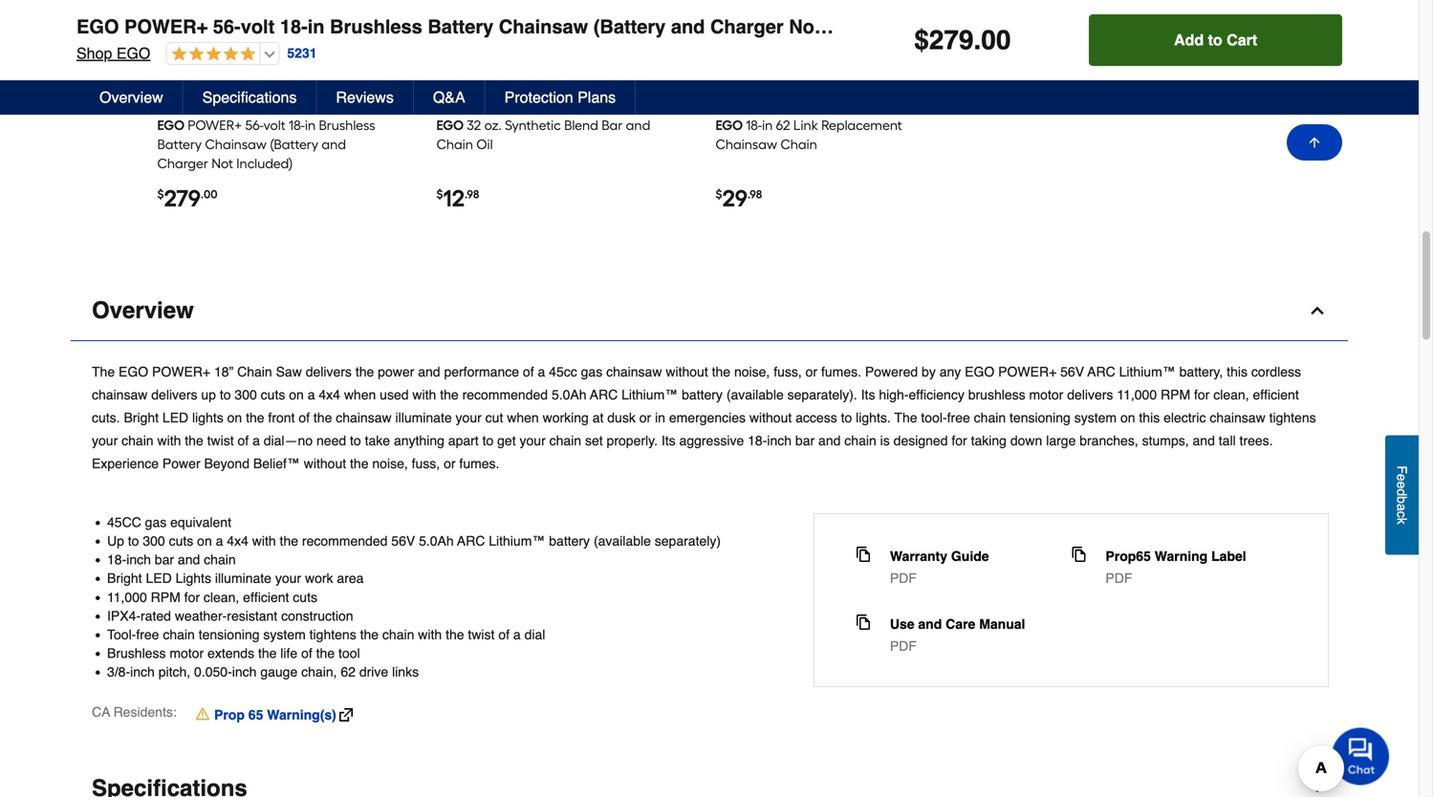 Task type: describe. For each thing, give the bounding box(es) containing it.
bright inside 45cc gas equivalent up to 300 cuts on a 4x4 with the recommended 56v 5.0ah arc lithium™ battery (available separately) 18-inch bar and chain bright led lights illuminate your work area 11,000 rpm for clean, efficient cuts ipx4-rated weather-resistant construction tool-free chain tensioning system tightens the chain with the twist of a dial brushless motor extends the life of the tool 3/8-inch pitch, 0.050-inch gauge chain, 62 drive links
[[107, 571, 142, 586]]

system inside 45cc gas equivalent up to 300 cuts on a 4x4 with the recommended 56v 5.0ah arc lithium™ battery (available separately) 18-inch bar and chain bright led lights illuminate your work area 11,000 rpm for clean, efficient cuts ipx4-rated weather-resistant construction tool-free chain tensioning system tightens the chain with the twist of a dial brushless motor extends the life of the tool 3/8-inch pitch, 0.050-inch gauge chain, 62 drive links
[[263, 627, 306, 643]]

not inside power+ 56-volt 18-in brushless battery chainsaw (battery and charger not included)
[[212, 155, 233, 172]]

plus image for 29
[[961, 9, 984, 32]]

led inside the ego power+ 18" chain saw delivers the power and performance of a 45cc gas chainsaw without the noise, fuss, or fumes. powered by any ego power+ 56v arc lithium™ battery, this cordless chainsaw delivers up to 300 cuts on a 4x4 when used with the recommended 5.0ah arc lithium™ battery (available separately). its high-efficiency brushless motor delivers 11,000 rpm for clean, efficient cuts. bright led lights on the front of the chainsaw illuminate your cut when working at dusk or in emergencies without access to lights. the tool-free chain tensioning system on this electric chainsaw tightens your chain with the twist of a dial—no need to take anything apart to get your chain set properly. its aggressive 18-inch bar and chain is designed for taking down large branches, stumps, and tall trees. experience power beyond belief™ without the noise, fuss, or fumes.
[[162, 410, 189, 425]]

drive
[[359, 665, 388, 680]]

document image for use
[[856, 615, 871, 630]]

1 horizontal spatial fumes.
[[821, 364, 862, 380]]

with up power
[[157, 433, 181, 448]]

power+ up up
[[152, 364, 210, 380]]

1 e from the top
[[1395, 474, 1410, 481]]

the left dial
[[446, 627, 464, 643]]

tensioning inside the ego power+ 18" chain saw delivers the power and performance of a 45cc gas chainsaw without the noise, fuss, or fumes. powered by any ego power+ 56v arc lithium™ battery, this cordless chainsaw delivers up to 300 cuts on a 4x4 when used with the recommended 5.0ah arc lithium™ battery (available separately). its high-efficiency brushless motor delivers 11,000 rpm for clean, efficient cuts. bright led lights on the front of the chainsaw illuminate your cut when working at dusk or in emergencies without access to lights. the tool-free chain tensioning system on this electric chainsaw tightens your chain with the twist of a dial—no need to take anything apart to get your chain set properly. its aggressive 18-inch bar and chain is designed for taking down large branches, stumps, and tall trees. experience power beyond belief™ without the noise, fuss, or fumes.
[[1010, 410, 1071, 425]]

.00
[[201, 187, 218, 201]]

inch left the pitch,
[[130, 665, 155, 680]]

is
[[880, 433, 890, 448]]

1 vertical spatial when
[[507, 410, 539, 425]]

power+ up 4.7 stars image
[[124, 16, 208, 38]]

lights
[[176, 571, 211, 586]]

chain up links
[[382, 627, 414, 643]]

2 horizontal spatial lithium™
[[1119, 364, 1176, 380]]

tall
[[1219, 433, 1236, 448]]

1 vertical spatial noise,
[[372, 456, 408, 471]]

of right front
[[299, 410, 310, 425]]

with up resistant
[[252, 534, 276, 549]]

set
[[585, 433, 603, 448]]

specifications button
[[183, 80, 317, 115]]

efficient inside 45cc gas equivalent up to 300 cuts on a 4x4 with the recommended 56v 5.0ah arc lithium™ battery (available separately) 18-inch bar and chain bright led lights illuminate your work area 11,000 rpm for clean, efficient cuts ipx4-rated weather-resistant construction tool-free chain tensioning system tightens the chain with the twist of a dial brushless motor extends the life of the tool 3/8-inch pitch, 0.050-inch gauge chain, 62 drive links
[[243, 590, 289, 605]]

1 vertical spatial cuts
[[169, 534, 193, 549]]

power
[[163, 456, 200, 471]]

power
[[378, 364, 414, 380]]

ego up the cuts.
[[119, 364, 148, 380]]

tensioning inside 45cc gas equivalent up to 300 cuts on a 4x4 with the recommended 56v 5.0ah arc lithium™ battery (available separately) 18-inch bar and chain bright led lights illuminate your work area 11,000 rpm for clean, efficient cuts ipx4-rated weather-resistant construction tool-free chain tensioning system tightens the chain with the twist of a dial brushless motor extends the life of the tool 3/8-inch pitch, 0.050-inch gauge chain, 62 drive links
[[199, 627, 260, 643]]

warning image
[[196, 707, 209, 722]]

use and care manual pdf
[[890, 617, 1026, 654]]

reviews button
[[317, 80, 414, 115]]

power+ up brushless
[[999, 364, 1057, 380]]

1 vertical spatial overview button
[[71, 281, 1348, 341]]

gauge
[[260, 665, 298, 680]]

0 vertical spatial fuss,
[[774, 364, 802, 380]]

tool-
[[107, 627, 136, 643]]

the left power
[[356, 364, 374, 380]]

2 horizontal spatial delivers
[[1067, 387, 1114, 402]]

1 vertical spatial without
[[750, 410, 792, 425]]

cart
[[1078, 61, 1103, 77]]

0 vertical spatial (battery
[[594, 16, 666, 38]]

18"
[[214, 364, 234, 380]]

1 horizontal spatial not
[[789, 16, 821, 38]]

12
[[443, 184, 465, 212]]

1 horizontal spatial its
[[861, 387, 875, 402]]

chainsaw inside power+ 56-volt 18-in brushless battery chainsaw (battery and charger not included)
[[205, 136, 267, 152]]

1 horizontal spatial delivers
[[306, 364, 352, 380]]

at
[[593, 410, 604, 425]]

ipx4-
[[107, 609, 141, 624]]

q&a
[[433, 88, 465, 106]]

electric
[[1164, 410, 1206, 425]]

45cc
[[107, 515, 141, 530]]

56v inside the ego power+ 18" chain saw delivers the power and performance of a 45cc gas chainsaw without the noise, fuss, or fumes. powered by any ego power+ 56v arc lithium™ battery, this cordless chainsaw delivers up to 300 cuts on a 4x4 when used with the recommended 5.0ah arc lithium™ battery (available separately). its high-efficiency brushless motor delivers 11,000 rpm for clean, efficient cuts. bright led lights on the front of the chainsaw illuminate your cut when working at dusk or in emergencies without access to lights. the tool-free chain tensioning system on this electric chainsaw tightens your chain with the twist of a dial—no need to take anything apart to get your chain set properly. its aggressive 18-inch bar and chain is designed for taking down large branches, stumps, and tall trees. experience power beyond belief™ without the noise, fuss, or fumes.
[[1061, 364, 1085, 380]]

the ego power+ 18" chain saw delivers the power and performance of a 45cc gas chainsaw without the noise, fuss, or fumes. powered by any ego power+ 56v arc lithium™ battery, this cordless chainsaw delivers up to 300 cuts on a 4x4 when used with the recommended 5.0ah arc lithium™ battery (available separately). its high-efficiency brushless motor delivers 11,000 rpm for clean, efficient cuts. bright led lights on the front of the chainsaw illuminate your cut when working at dusk or in emergencies without access to lights. the tool-free chain tensioning system on this electric chainsaw tightens your chain with the twist of a dial—no need to take anything apart to get your chain set properly. its aggressive 18-inch bar and chain is designed for taking down large branches, stumps, and tall trees. experience power beyond belief™ without the noise, fuss, or fumes.
[[92, 364, 1316, 471]]

dusk
[[608, 410, 636, 425]]

taking
[[971, 433, 1007, 448]]

powered
[[865, 364, 918, 380]]

twist inside the ego power+ 18" chain saw delivers the power and performance of a 45cc gas chainsaw without the noise, fuss, or fumes. powered by any ego power+ 56v arc lithium™ battery, this cordless chainsaw delivers up to 300 cuts on a 4x4 when used with the recommended 5.0ah arc lithium™ battery (available separately). its high-efficiency brushless motor delivers 11,000 rpm for clean, efficient cuts. bright led lights on the front of the chainsaw illuminate your cut when working at dusk or in emergencies without access to lights. the tool-free chain tensioning system on this electric chainsaw tightens your chain with the twist of a dial—no need to take anything apart to get your chain set properly. its aggressive 18-inch bar and chain is designed for taking down large branches, stumps, and tall trees. experience power beyond belief™ without the noise, fuss, or fumes.
[[207, 433, 234, 448]]

a left dial
[[513, 627, 521, 643]]

link
[[794, 117, 818, 133]]

pitch,
[[158, 665, 190, 680]]

shop ego
[[77, 44, 151, 62]]

efficient inside the ego power+ 18" chain saw delivers the power and performance of a 45cc gas chainsaw without the noise, fuss, or fumes. powered by any ego power+ 56v arc lithium™ battery, this cordless chainsaw delivers up to 300 cuts on a 4x4 when used with the recommended 5.0ah arc lithium™ battery (available separately). its high-efficiency brushless motor delivers 11,000 rpm for clean, efficient cuts. bright led lights on the front of the chainsaw illuminate your cut when working at dusk or in emergencies without access to lights. the tool-free chain tensioning system on this electric chainsaw tightens your chain with the twist of a dial—no need to take anything apart to get your chain set properly. its aggressive 18-inch bar and chain is designed for taking down large branches, stumps, and tall trees. experience power beyond belief™ without the noise, fuss, or fumes.
[[1253, 387, 1299, 402]]

up
[[201, 387, 216, 402]]

chain down weather-
[[163, 627, 195, 643]]

lights
[[192, 410, 224, 425]]

1 horizontal spatial battery
[[428, 16, 494, 38]]

18- up 5231
[[280, 16, 308, 38]]

warranty guide pdf
[[890, 549, 989, 586]]

life
[[280, 646, 298, 661]]

the up power
[[185, 433, 203, 448]]

and inside 45cc gas equivalent up to 300 cuts on a 4x4 with the recommended 56v 5.0ah arc lithium™ battery (available separately) 18-inch bar and chain bright led lights illuminate your work area 11,000 rpm for clean, efficient cuts ipx4-rated weather-resistant construction tool-free chain tensioning system tightens the chain with the twist of a dial brushless motor extends the life of the tool 3/8-inch pitch, 0.050-inch gauge chain, 62 drive links
[[178, 552, 200, 568]]

18-in 62 link replacement chainsaw chain
[[716, 117, 902, 152]]

plans
[[578, 88, 616, 106]]

arrow up image
[[1307, 135, 1323, 150]]

1 horizontal spatial included)
[[826, 16, 911, 38]]

chain up 'experience'
[[122, 433, 154, 448]]

pdf inside prop65 warning label pdf
[[1106, 571, 1133, 586]]

3
[[1106, 61, 1113, 77]]

inch down extends
[[232, 665, 257, 680]]

access
[[796, 410, 837, 425]]

in inside 18-in 62 link replacement chainsaw chain
[[762, 117, 773, 133]]

the down take
[[350, 456, 369, 471]]

the up tool
[[360, 627, 379, 643]]

up
[[107, 534, 124, 549]]

dial
[[525, 627, 545, 643]]

construction
[[281, 609, 353, 624]]

1 horizontal spatial for
[[952, 433, 968, 448]]

blend
[[564, 117, 599, 133]]

chain for 29
[[781, 136, 817, 152]]

apart
[[448, 433, 479, 448]]

plus image for 12
[[682, 9, 705, 32]]

cuts inside the ego power+ 18" chain saw delivers the power and performance of a 45cc gas chainsaw without the noise, fuss, or fumes. powered by any ego power+ 56v arc lithium™ battery, this cordless chainsaw delivers up to 300 cuts on a 4x4 when used with the recommended 5.0ah arc lithium™ battery (available separately). its high-efficiency brushless motor delivers 11,000 rpm for clean, efficient cuts. bright led lights on the front of the chainsaw illuminate your cut when working at dusk or in emergencies without access to lights. the tool-free chain tensioning system on this electric chainsaw tightens your chain with the twist of a dial—no need to take anything apart to get your chain set properly. its aggressive 18-inch bar and chain is designed for taking down large branches, stumps, and tall trees. experience power beyond belief™ without the noise, fuss, or fumes.
[[261, 387, 285, 402]]

0 vertical spatial brushless
[[330, 16, 422, 38]]

0 vertical spatial overview button
[[80, 80, 183, 115]]

brushless
[[968, 387, 1026, 402]]

1 horizontal spatial chainsaw
[[499, 16, 588, 38]]

chainsaw up dusk
[[606, 364, 662, 380]]

aggressive
[[679, 433, 744, 448]]

1 vertical spatial lithium™
[[622, 387, 678, 402]]

.98 for 12
[[465, 187, 479, 201]]

f e e d b a c k
[[1395, 466, 1410, 525]]

ego up shop
[[77, 16, 119, 38]]

1 vertical spatial overview
[[92, 297, 194, 324]]

0 vertical spatial this
[[1227, 364, 1248, 380]]

equivalent
[[170, 515, 231, 530]]

chainsaw up take
[[336, 410, 392, 425]]

0 vertical spatial overview
[[99, 88, 163, 106]]

65
[[248, 708, 263, 723]]

on inside 45cc gas equivalent up to 300 cuts on a 4x4 with the recommended 56v 5.0ah arc lithium™ battery (available separately) 18-inch bar and chain bright led lights illuminate your work area 11,000 rpm for clean, efficient cuts ipx4-rated weather-resistant construction tool-free chain tensioning system tightens the chain with the twist of a dial brushless motor extends the life of the tool 3/8-inch pitch, 0.050-inch gauge chain, 62 drive links
[[197, 534, 212, 549]]

$ for $ 279 . 00
[[914, 25, 929, 55]]

29
[[722, 184, 748, 212]]

weather-
[[175, 609, 227, 624]]

for inside 45cc gas equivalent up to 300 cuts on a 4x4 with the recommended 56v 5.0ah arc lithium™ battery (available separately) 18-inch bar and chain bright led lights illuminate your work area 11,000 rpm for clean, efficient cuts ipx4-rated weather-resistant construction tool-free chain tensioning system tightens the chain with the twist of a dial brushless motor extends the life of the tool 3/8-inch pitch, 0.050-inch gauge chain, 62 drive links
[[184, 590, 200, 605]]

efficiency
[[909, 387, 965, 402]]

prop
[[214, 708, 245, 723]]

replacement
[[822, 117, 902, 133]]

guide
[[951, 549, 989, 564]]

d
[[1395, 489, 1410, 496]]

of left dial
[[499, 627, 510, 643]]

high-
[[879, 387, 909, 402]]

chain inside the ego power+ 18" chain saw delivers the power and performance of a 45cc gas chainsaw without the noise, fuss, or fumes. powered by any ego power+ 56v arc lithium™ battery, this cordless chainsaw delivers up to 300 cuts on a 4x4 when used with the recommended 5.0ah arc lithium™ battery (available separately). its high-efficiency brushless motor delivers 11,000 rpm for clean, efficient cuts. bright led lights on the front of the chainsaw illuminate your cut when working at dusk or in emergencies without access to lights. the tool-free chain tensioning system on this electric chainsaw tightens your chain with the twist of a dial—no need to take anything apart to get your chain set properly. its aggressive 18-inch bar and chain is designed for taking down large branches, stumps, and tall trees. experience power beyond belief™ without the noise, fuss, or fumes.
[[237, 364, 272, 380]]

ca
[[92, 705, 110, 720]]

1 vertical spatial its
[[662, 433, 676, 448]]

twist inside 45cc gas equivalent up to 300 cuts on a 4x4 with the recommended 56v 5.0ah arc lithium™ battery (available separately) 18-inch bar and chain bright led lights illuminate your work area 11,000 rpm for clean, efficient cuts ipx4-rated weather-resistant construction tool-free chain tensioning system tightens the chain with the twist of a dial brushless motor extends the life of the tool 3/8-inch pitch, 0.050-inch gauge chain, 62 drive links
[[468, 627, 495, 643]]

resistant
[[227, 609, 278, 624]]

on right lights
[[227, 410, 242, 425]]

chain left the is
[[845, 433, 877, 448]]

1 horizontal spatial charger
[[711, 16, 784, 38]]

0 vertical spatial the
[[92, 364, 115, 380]]

1 vertical spatial the
[[895, 410, 918, 425]]

the left life
[[258, 646, 277, 661]]

separately).
[[788, 387, 858, 402]]

tightens inside 45cc gas equivalent up to 300 cuts on a 4x4 with the recommended 56v 5.0ah arc lithium™ battery (available separately) 18-inch bar and chain bright led lights illuminate your work area 11,000 rpm for clean, efficient cuts ipx4-rated weather-resistant construction tool-free chain tensioning system tightens the chain with the twist of a dial brushless motor extends the life of the tool 3/8-inch pitch, 0.050-inch gauge chain, 62 drive links
[[310, 627, 356, 643]]

synthetic
[[505, 117, 561, 133]]

use and care manual link
[[890, 615, 1026, 634]]

a left 45cc
[[538, 364, 545, 380]]

5.0ah inside the ego power+ 18" chain saw delivers the power and performance of a 45cc gas chainsaw without the noise, fuss, or fumes. powered by any ego power+ 56v arc lithium™ battery, this cordless chainsaw delivers up to 300 cuts on a 4x4 when used with the recommended 5.0ah arc lithium™ battery (available separately). its high-efficiency brushless motor delivers 11,000 rpm for clean, efficient cuts. bright led lights on the front of the chainsaw illuminate your cut when working at dusk or in emergencies without access to lights. the tool-free chain tensioning system on this electric chainsaw tightens your chain with the twist of a dial—no need to take anything apart to get your chain set properly. its aggressive 18-inch bar and chain is designed for taking down large branches, stumps, and tall trees. experience power beyond belief™ without the noise, fuss, or fumes.
[[552, 387, 587, 402]]

charger inside power+ 56-volt 18-in brushless battery chainsaw (battery and charger not included)
[[157, 155, 208, 172]]

cart
[[1227, 31, 1258, 49]]

protection plans button
[[485, 80, 636, 115]]

down
[[1011, 433, 1043, 448]]

chain up taking
[[974, 410, 1006, 425]]

branches,
[[1080, 433, 1139, 448]]

0 horizontal spatial 56-
[[213, 16, 241, 38]]

0 horizontal spatial this
[[1139, 410, 1160, 425]]

the up need
[[314, 410, 332, 425]]

warning
[[1155, 549, 1208, 564]]

led inside 45cc gas equivalent up to 300 cuts on a 4x4 with the recommended 56v 5.0ah arc lithium™ battery (available separately) 18-inch bar and chain bright led lights illuminate your work area 11,000 rpm for clean, efficient cuts ipx4-rated weather-resistant construction tool-free chain tensioning system tightens the chain with the twist of a dial brushless motor extends the life of the tool 3/8-inch pitch, 0.050-inch gauge chain, 62 drive links
[[146, 571, 172, 586]]

in inside power+ 56-volt 18-in brushless battery chainsaw (battery and charger not included)
[[305, 117, 316, 133]]

0 vertical spatial without
[[666, 364, 708, 380]]

add for add to cart 3 items
[[1035, 61, 1060, 77]]

free inside the ego power+ 18" chain saw delivers the power and performance of a 45cc gas chainsaw without the noise, fuss, or fumes. powered by any ego power+ 56v arc lithium™ battery, this cordless chainsaw delivers up to 300 cuts on a 4x4 when used with the recommended 5.0ah arc lithium™ battery (available separately). its high-efficiency brushless motor delivers 11,000 rpm for clean, efficient cuts. bright led lights on the front of the chainsaw illuminate your cut when working at dusk or in emergencies without access to lights. the tool-free chain tensioning system on this electric chainsaw tightens your chain with the twist of a dial—no need to take anything apart to get your chain set properly. its aggressive 18-inch bar and chain is designed for taking down large branches, stumps, and tall trees. experience power beyond belief™ without the noise, fuss, or fumes.
[[947, 410, 970, 425]]

2 e from the top
[[1395, 481, 1410, 489]]

and inside power+ 56-volt 18-in brushless battery chainsaw (battery and charger not included)
[[322, 136, 346, 152]]

of left 45cc
[[523, 364, 534, 380]]

chain up lights
[[204, 552, 236, 568]]

1 horizontal spatial noise,
[[734, 364, 770, 380]]

tool
[[339, 646, 360, 661]]

experience
[[92, 456, 159, 471]]

with up links
[[418, 627, 442, 643]]

a up the dial—no
[[308, 387, 315, 402]]

prop65 warning label pdf
[[1106, 549, 1247, 586]]

ego inside 29 list item
[[716, 117, 743, 133]]

ego inside 12 list item
[[437, 117, 464, 133]]

recommended inside 45cc gas equivalent up to 300 cuts on a 4x4 with the recommended 56v 5.0ah arc lithium™ battery (available separately) 18-inch bar and chain bright led lights illuminate your work area 11,000 rpm for clean, efficient cuts ipx4-rated weather-resistant construction tool-free chain tensioning system tightens the chain with the twist of a dial brushless motor extends the life of the tool 3/8-inch pitch, 0.050-inch gauge chain, 62 drive links
[[302, 534, 388, 549]]

bright inside the ego power+ 18" chain saw delivers the power and performance of a 45cc gas chainsaw without the noise, fuss, or fumes. powered by any ego power+ 56v arc lithium™ battery, this cordless chainsaw delivers up to 300 cuts on a 4x4 when used with the recommended 5.0ah arc lithium™ battery (available separately). its high-efficiency brushless motor delivers 11,000 rpm for clean, efficient cuts. bright led lights on the front of the chainsaw illuminate your cut when working at dusk or in emergencies without access to lights. the tool-free chain tensioning system on this electric chainsaw tightens your chain with the twist of a dial—no need to take anything apart to get your chain set properly. its aggressive 18-inch bar and chain is designed for taking down large branches, stumps, and tall trees. experience power beyond belief™ without the noise, fuss, or fumes.
[[124, 410, 159, 425]]

used
[[380, 387, 409, 402]]

1 vertical spatial arc
[[590, 387, 618, 402]]

battery inside power+ 56-volt 18-in brushless battery chainsaw (battery and charger not included)
[[157, 136, 202, 152]]

0 horizontal spatial fuss,
[[412, 456, 440, 471]]

0 vertical spatial or
[[806, 364, 818, 380]]

the down "performance"
[[440, 387, 459, 402]]

0 horizontal spatial delivers
[[151, 387, 197, 402]]

area
[[337, 571, 364, 586]]

bar inside 45cc gas equivalent up to 300 cuts on a 4x4 with the recommended 56v 5.0ah arc lithium™ battery (available separately) 18-inch bar and chain bright led lights illuminate your work area 11,000 rpm for clean, efficient cuts ipx4-rated weather-resistant construction tool-free chain tensioning system tightens the chain with the twist of a dial brushless motor extends the life of the tool 3/8-inch pitch, 0.050-inch gauge chain, 62 drive links
[[155, 552, 174, 568]]

ego right shop
[[116, 44, 151, 62]]

your inside 45cc gas equivalent up to 300 cuts on a 4x4 with the recommended 56v 5.0ah arc lithium™ battery (available separately) 18-inch bar and chain bright led lights illuminate your work area 11,000 rpm for clean, efficient cuts ipx4-rated weather-resistant construction tool-free chain tensioning system tightens the chain with the twist of a dial brushless motor extends the life of the tool 3/8-inch pitch, 0.050-inch gauge chain, 62 drive links
[[275, 571, 301, 586]]

shop
[[77, 44, 112, 62]]

oz.
[[484, 117, 502, 133]]

label
[[1212, 549, 1247, 564]]

0 horizontal spatial without
[[304, 456, 346, 471]]

power+ 56-volt 18-in brushless battery chainsaw (battery and charger not included)
[[157, 117, 375, 172]]

by
[[922, 364, 936, 380]]

brushless inside power+ 56-volt 18-in brushless battery chainsaw (battery and charger not included)
[[319, 117, 375, 133]]

battery inside the ego power+ 18" chain saw delivers the power and performance of a 45cc gas chainsaw without the noise, fuss, or fumes. powered by any ego power+ 56v arc lithium™ battery, this cordless chainsaw delivers up to 300 cuts on a 4x4 when used with the recommended 5.0ah arc lithium™ battery (available separately). its high-efficiency brushless motor delivers 11,000 rpm for clean, efficient cuts. bright led lights on the front of the chainsaw illuminate your cut when working at dusk or in emergencies without access to lights. the tool-free chain tensioning system on this electric chainsaw tightens your chain with the twist of a dial—no need to take anything apart to get your chain set properly. its aggressive 18-inch bar and chain is designed for taking down large branches, stumps, and tall trees. experience power beyond belief™ without the noise, fuss, or fumes.
[[682, 387, 723, 402]]

300 inside 45cc gas equivalent up to 300 cuts on a 4x4 with the recommended 56v 5.0ah arc lithium™ battery (available separately) 18-inch bar and chain bright led lights illuminate your work area 11,000 rpm for clean, efficient cuts ipx4-rated weather-resistant construction tool-free chain tensioning system tightens the chain with the twist of a dial brushless motor extends the life of the tool 3/8-inch pitch, 0.050-inch gauge chain, 62 drive links
[[143, 534, 165, 549]]

1 vertical spatial or
[[640, 410, 651, 425]]

ego up brushless
[[965, 364, 995, 380]]

11,000 inside 45cc gas equivalent up to 300 cuts on a 4x4 with the recommended 56v 5.0ah arc lithium™ battery (available separately) 18-inch bar and chain bright led lights illuminate your work area 11,000 rpm for clean, efficient cuts ipx4-rated weather-resistant construction tool-free chain tensioning system tightens the chain with the twist of a dial brushless motor extends the life of the tool 3/8-inch pitch, 0.050-inch gauge chain, 62 drive links
[[107, 590, 147, 605]]

prop65 warning label link
[[1106, 547, 1247, 566]]

18- inside 45cc gas equivalent up to 300 cuts on a 4x4 with the recommended 56v 5.0ah arc lithium™ battery (available separately) 18-inch bar and chain bright led lights illuminate your work area 11,000 rpm for clean, efficient cuts ipx4-rated weather-resistant construction tool-free chain tensioning system tightens the chain with the twist of a dial brushless motor extends the life of the tool 3/8-inch pitch, 0.050-inch gauge chain, 62 drive links
[[107, 552, 126, 568]]

0 vertical spatial for
[[1194, 387, 1210, 402]]



Task type: vqa. For each thing, say whether or not it's contained in the screenshot.
Plush Dog Toy corresponding to 3rd Plush Dog Toy cell
no



Task type: locate. For each thing, give the bounding box(es) containing it.
45cc gas equivalent up to 300 cuts on a 4x4 with the recommended 56v 5.0ah arc lithium™ battery (available separately) 18-inch bar and chain bright led lights illuminate your work area 11,000 rpm for clean, efficient cuts ipx4-rated weather-resistant construction tool-free chain tensioning system tightens the chain with the twist of a dial brushless motor extends the life of the tool 3/8-inch pitch, 0.050-inch gauge chain, 62 drive links
[[107, 515, 721, 680]]

fuss, down anything
[[412, 456, 440, 471]]

system inside the ego power+ 18" chain saw delivers the power and performance of a 45cc gas chainsaw without the noise, fuss, or fumes. powered by any ego power+ 56v arc lithium™ battery, this cordless chainsaw delivers up to 300 cuts on a 4x4 when used with the recommended 5.0ah arc lithium™ battery (available separately). its high-efficiency brushless motor delivers 11,000 rpm for clean, efficient cuts. bright led lights on the front of the chainsaw illuminate your cut when working at dusk or in emergencies without access to lights. the tool-free chain tensioning system on this electric chainsaw tightens your chain with the twist of a dial—no need to take anything apart to get your chain set properly. its aggressive 18-inch bar and chain is designed for taking down large branches, stumps, and tall trees. experience power beyond belief™ without the noise, fuss, or fumes.
[[1075, 410, 1117, 425]]

$
[[914, 25, 929, 55], [157, 187, 164, 201], [437, 187, 443, 201], [716, 187, 722, 201]]

battery inside 45cc gas equivalent up to 300 cuts on a 4x4 with the recommended 56v 5.0ah arc lithium™ battery (available separately) 18-inch bar and chain bright led lights illuminate your work area 11,000 rpm for clean, efficient cuts ipx4-rated weather-resistant construction tool-free chain tensioning system tightens the chain with the twist of a dial brushless motor extends the life of the tool 3/8-inch pitch, 0.050-inch gauge chain, 62 drive links
[[549, 534, 590, 549]]

56v
[[1061, 364, 1085, 380], [391, 534, 415, 549]]

the down high-
[[895, 410, 918, 425]]

0 horizontal spatial 300
[[143, 534, 165, 549]]

illuminate up anything
[[395, 410, 452, 425]]

279 for .00
[[164, 184, 201, 212]]

18- left link
[[746, 117, 762, 133]]

of up beyond
[[238, 433, 249, 448]]

fumes. down apart
[[459, 456, 500, 471]]

with right used
[[413, 387, 436, 402]]

add to cart 3 items link
[[997, 46, 1187, 92]]

1 vertical spatial gas
[[145, 515, 167, 530]]

tightens inside the ego power+ 18" chain saw delivers the power and performance of a 45cc gas chainsaw without the noise, fuss, or fumes. powered by any ego power+ 56v arc lithium™ battery, this cordless chainsaw delivers up to 300 cuts on a 4x4 when used with the recommended 5.0ah arc lithium™ battery (available separately). its high-efficiency brushless motor delivers 11,000 rpm for clean, efficient cuts. bright led lights on the front of the chainsaw illuminate your cut when working at dusk or in emergencies without access to lights. the tool-free chain tensioning system on this electric chainsaw tightens your chain with the twist of a dial—no need to take anything apart to get your chain set properly. its aggressive 18-inch bar and chain is designed for taking down large branches, stumps, and tall trees. experience power beyond belief™ without the noise, fuss, or fumes.
[[1270, 410, 1316, 425]]

chainsaw down specifications button at the top left of the page
[[205, 136, 267, 152]]

0 horizontal spatial included)
[[236, 155, 293, 172]]

plus image for 279
[[402, 9, 425, 32]]

chainsaw up protection
[[499, 16, 588, 38]]

1 vertical spatial 5.0ah
[[419, 534, 454, 549]]

ca residents:
[[92, 705, 177, 720]]

and
[[671, 16, 705, 38], [626, 117, 651, 133], [322, 136, 346, 152], [418, 364, 440, 380], [819, 433, 841, 448], [1193, 433, 1215, 448], [178, 552, 200, 568], [918, 617, 942, 632]]

the left front
[[246, 410, 264, 425]]

chain inside 18-in 62 link replacement chainsaw chain
[[781, 136, 817, 152]]

0 horizontal spatial twist
[[207, 433, 234, 448]]

2 horizontal spatial plus image
[[961, 9, 984, 32]]

1 horizontal spatial clean,
[[1214, 387, 1250, 402]]

your right get
[[520, 433, 546, 448]]

1 horizontal spatial fuss,
[[774, 364, 802, 380]]

0 horizontal spatial (available
[[594, 534, 651, 549]]

e up b
[[1395, 481, 1410, 489]]

0 horizontal spatial not
[[212, 155, 233, 172]]

motor inside 45cc gas equivalent up to 300 cuts on a 4x4 with the recommended 56v 5.0ah arc lithium™ battery (available separately) 18-inch bar and chain bright led lights illuminate your work area 11,000 rpm for clean, efficient cuts ipx4-rated weather-resistant construction tool-free chain tensioning system tightens the chain with the twist of a dial brushless motor extends the life of the tool 3/8-inch pitch, 0.050-inch gauge chain, 62 drive links
[[170, 646, 204, 661]]

protection
[[505, 88, 573, 106]]

large
[[1046, 433, 1076, 448]]

of right life
[[301, 646, 313, 661]]

0 horizontal spatial 279
[[164, 184, 201, 212]]

0 horizontal spatial 62
[[341, 665, 356, 680]]

0 horizontal spatial arc
[[457, 534, 485, 549]]

belief™
[[253, 456, 300, 471]]

1 vertical spatial free
[[136, 627, 159, 643]]

11,000
[[1117, 387, 1157, 402], [107, 590, 147, 605]]

.98
[[465, 187, 479, 201], [748, 187, 762, 201]]

recommended up area
[[302, 534, 388, 549]]

0 horizontal spatial when
[[344, 387, 376, 402]]

0 horizontal spatial rpm
[[151, 590, 181, 605]]

included) left the $ 279 . 00
[[826, 16, 911, 38]]

cuts down equivalent in the bottom of the page
[[169, 534, 193, 549]]

(available left separately)
[[594, 534, 651, 549]]

designed
[[894, 433, 948, 448]]

1 horizontal spatial this
[[1227, 364, 1248, 380]]

5231
[[287, 46, 317, 61]]

battery,
[[1180, 364, 1223, 380]]

0 horizontal spatial efficient
[[243, 590, 289, 605]]

2 document image from the top
[[856, 615, 871, 630]]

279 inside 279 list item
[[164, 184, 201, 212]]

this right battery,
[[1227, 364, 1248, 380]]

extends
[[208, 646, 254, 661]]

motor up large
[[1029, 387, 1064, 402]]

62 inside 45cc gas equivalent up to 300 cuts on a 4x4 with the recommended 56v 5.0ah arc lithium™ battery (available separately) 18-inch bar and chain bright led lights illuminate your work area 11,000 rpm for clean, efficient cuts ipx4-rated weather-resistant construction tool-free chain tensioning system tightens the chain with the twist of a dial brushless motor extends the life of the tool 3/8-inch pitch, 0.050-inch gauge chain, 62 drive links
[[341, 665, 356, 680]]

chainsaw up tall
[[1210, 410, 1266, 425]]

2 horizontal spatial chain
[[781, 136, 817, 152]]

(battery
[[594, 16, 666, 38], [270, 136, 318, 152]]

$ for $ 279 .00
[[157, 187, 164, 201]]

chain right 18"
[[237, 364, 272, 380]]

motor
[[1029, 387, 1064, 402], [170, 646, 204, 661]]

.98 for 29
[[748, 187, 762, 201]]

chainsaw inside 18-in 62 link replacement chainsaw chain
[[716, 136, 777, 152]]

32 oz. synthetic blend bar and chain oil
[[437, 117, 651, 152]]

f
[[1395, 466, 1410, 474]]

4x4 inside 45cc gas equivalent up to 300 cuts on a 4x4 with the recommended 56v 5.0ah arc lithium™ battery (available separately) 18-inch bar and chain bright led lights illuminate your work area 11,000 rpm for clean, efficient cuts ipx4-rated weather-resistant construction tool-free chain tensioning system tightens the chain with the twist of a dial brushless motor extends the life of the tool 3/8-inch pitch, 0.050-inch gauge chain, 62 drive links
[[227, 534, 249, 549]]

chevron up image
[[1308, 301, 1327, 320]]

1 plus image from the left
[[402, 9, 425, 32]]

2 vertical spatial arc
[[457, 534, 485, 549]]

0 vertical spatial 5.0ah
[[552, 387, 587, 402]]

56v inside 45cc gas equivalent up to 300 cuts on a 4x4 with the recommended 56v 5.0ah arc lithium™ battery (available separately) 18-inch bar and chain bright led lights illuminate your work area 11,000 rpm for clean, efficient cuts ipx4-rated weather-resistant construction tool-free chain tensioning system tightens the chain with the twist of a dial brushless motor extends the life of the tool 3/8-inch pitch, 0.050-inch gauge chain, 62 drive links
[[391, 534, 415, 549]]

noise, up the emergencies
[[734, 364, 770, 380]]

tool-
[[921, 410, 947, 425]]

delivers up branches,
[[1067, 387, 1114, 402]]

twist up beyond
[[207, 433, 234, 448]]

0 vertical spatial volt
[[241, 16, 275, 38]]

brushless up reviews
[[330, 16, 422, 38]]

$ 29 .98
[[716, 184, 762, 212]]

279
[[929, 25, 974, 55], [164, 184, 201, 212]]

prop65
[[1106, 549, 1151, 564]]

free
[[947, 410, 970, 425], [136, 627, 159, 643]]

add to cart button
[[1089, 14, 1343, 66]]

0 horizontal spatial battery
[[549, 534, 590, 549]]

62 left link
[[776, 117, 790, 133]]

1 vertical spatial rpm
[[151, 590, 181, 605]]

efficient up resistant
[[243, 590, 289, 605]]

document image
[[1071, 547, 1087, 562]]

free down the efficiency
[[947, 410, 970, 425]]

add inside button
[[1174, 31, 1204, 49]]

pdf inside 'use and care manual pdf'
[[890, 639, 917, 654]]

overview button
[[80, 80, 183, 115], [71, 281, 1348, 341]]

free down rated
[[136, 627, 159, 643]]

1 horizontal spatial 56-
[[245, 117, 264, 133]]

motor inside the ego power+ 18" chain saw delivers the power and performance of a 45cc gas chainsaw without the noise, fuss, or fumes. powered by any ego power+ 56v arc lithium™ battery, this cordless chainsaw delivers up to 300 cuts on a 4x4 when used with the recommended 5.0ah arc lithium™ battery (available separately). its high-efficiency brushless motor delivers 11,000 rpm for clean, efficient cuts. bright led lights on the front of the chainsaw illuminate your cut when working at dusk or in emergencies without access to lights. the tool-free chain tensioning system on this electric chainsaw tightens your chain with the twist of a dial—no need to take anything apart to get your chain set properly. its aggressive 18-inch bar and chain is designed for taking down large branches, stumps, and tall trees. experience power beyond belief™ without the noise, fuss, or fumes.
[[1029, 387, 1064, 402]]

62 inside 18-in 62 link replacement chainsaw chain
[[776, 117, 790, 133]]

rpm up rated
[[151, 590, 181, 605]]

pdf inside the warranty guide pdf
[[890, 571, 917, 586]]

chain,
[[301, 665, 337, 680]]

and inside 'use and care manual pdf'
[[918, 617, 942, 632]]

bar down equivalent in the bottom of the page
[[155, 552, 174, 568]]

cut
[[485, 410, 503, 425]]

1 vertical spatial tightens
[[310, 627, 356, 643]]

4.7 stars image
[[167, 46, 256, 64]]

your up apart
[[456, 410, 482, 425]]

clean, up weather-
[[204, 590, 239, 605]]

1 horizontal spatial gas
[[581, 364, 603, 380]]

1 horizontal spatial twist
[[468, 627, 495, 643]]

rpm inside 45cc gas equivalent up to 300 cuts on a 4x4 with the recommended 56v 5.0ah arc lithium™ battery (available separately) 18-inch bar and chain bright led lights illuminate your work area 11,000 rpm for clean, efficient cuts ipx4-rated weather-resistant construction tool-free chain tensioning system tightens the chain with the twist of a dial brushless motor extends the life of the tool 3/8-inch pitch, 0.050-inch gauge chain, 62 drive links
[[151, 590, 181, 605]]

clean, down battery,
[[1214, 387, 1250, 402]]

0 vertical spatial illuminate
[[395, 410, 452, 425]]

1 vertical spatial twist
[[468, 627, 495, 643]]

the down the belief™
[[280, 534, 298, 549]]

ego up 29
[[716, 117, 743, 133]]

battery
[[428, 16, 494, 38], [157, 136, 202, 152]]

1 vertical spatial not
[[212, 155, 233, 172]]

to inside 45cc gas equivalent up to 300 cuts on a 4x4 with the recommended 56v 5.0ah arc lithium™ battery (available separately) 18-inch bar and chain bright led lights illuminate your work area 11,000 rpm for clean, efficient cuts ipx4-rated weather-resistant construction tool-free chain tensioning system tightens the chain with the twist of a dial brushless motor extends the life of the tool 3/8-inch pitch, 0.050-inch gauge chain, 62 drive links
[[128, 534, 139, 549]]

plus image
[[402, 9, 425, 32], [682, 9, 705, 32], [961, 9, 984, 32]]

2 vertical spatial cuts
[[293, 590, 317, 605]]

arc inside 45cc gas equivalent up to 300 cuts on a 4x4 with the recommended 56v 5.0ah arc lithium™ battery (available separately) 18-inch bar and chain bright led lights illuminate your work area 11,000 rpm for clean, efficient cuts ipx4-rated weather-resistant construction tool-free chain tensioning system tightens the chain with the twist of a dial brushless motor extends the life of the tool 3/8-inch pitch, 0.050-inch gauge chain, 62 drive links
[[457, 534, 485, 549]]

ego
[[77, 16, 119, 38], [116, 44, 151, 62], [157, 117, 185, 133], [437, 117, 464, 133], [716, 117, 743, 133], [119, 364, 148, 380], [965, 364, 995, 380]]

0 horizontal spatial or
[[444, 456, 456, 471]]

gas inside 45cc gas equivalent up to 300 cuts on a 4x4 with the recommended 56v 5.0ah arc lithium™ battery (available separately) 18-inch bar and chain bright led lights illuminate your work area 11,000 rpm for clean, efficient cuts ipx4-rated weather-resistant construction tool-free chain tensioning system tightens the chain with the twist of a dial brushless motor extends the life of the tool 3/8-inch pitch, 0.050-inch gauge chain, 62 drive links
[[145, 515, 167, 530]]

or right dusk
[[640, 410, 651, 425]]

volt inside power+ 56-volt 18-in brushless battery chainsaw (battery and charger not included)
[[264, 117, 286, 133]]

18- inside the ego power+ 18" chain saw delivers the power and performance of a 45cc gas chainsaw without the noise, fuss, or fumes. powered by any ego power+ 56v arc lithium™ battery, this cordless chainsaw delivers up to 300 cuts on a 4x4 when used with the recommended 5.0ah arc lithium™ battery (available separately). its high-efficiency brushless motor delivers 11,000 rpm for clean, efficient cuts. bright led lights on the front of the chainsaw illuminate your cut when working at dusk or in emergencies without access to lights. the tool-free chain tensioning system on this electric chainsaw tightens your chain with the twist of a dial—no need to take anything apart to get your chain set properly. its aggressive 18-inch bar and chain is designed for taking down large branches, stumps, and tall trees. experience power beyond belief™ without the noise, fuss, or fumes.
[[748, 433, 767, 448]]

1 vertical spatial 11,000
[[107, 590, 147, 605]]

in up 5231
[[308, 16, 325, 38]]

fuss, up separately).
[[774, 364, 802, 380]]

cuts up front
[[261, 387, 285, 402]]

3 plus image from the left
[[961, 9, 984, 32]]

18- inside 18-in 62 link replacement chainsaw chain
[[746, 117, 762, 133]]

anything
[[394, 433, 445, 448]]

on
[[289, 387, 304, 402], [227, 410, 242, 425], [1121, 410, 1136, 425], [197, 534, 212, 549]]

0 vertical spatial tightens
[[1270, 410, 1316, 425]]

your down the cuts.
[[92, 433, 118, 448]]

inch inside the ego power+ 18" chain saw delivers the power and performance of a 45cc gas chainsaw without the noise, fuss, or fumes. powered by any ego power+ 56v arc lithium™ battery, this cordless chainsaw delivers up to 300 cuts on a 4x4 when used with the recommended 5.0ah arc lithium™ battery (available separately). its high-efficiency brushless motor delivers 11,000 rpm for clean, efficient cuts. bright led lights on the front of the chainsaw illuminate your cut when working at dusk or in emergencies without access to lights. the tool-free chain tensioning system on this electric chainsaw tightens your chain with the twist of a dial—no need to take anything apart to get your chain set properly. its aggressive 18-inch bar and chain is designed for taking down large branches, stumps, and tall trees. experience power beyond belief™ without the noise, fuss, or fumes.
[[767, 433, 792, 448]]

on down saw
[[289, 387, 304, 402]]

1 horizontal spatial when
[[507, 410, 539, 425]]

$ for $ 12 .98
[[437, 187, 443, 201]]

tightens down construction
[[310, 627, 356, 643]]

.98 down 18-in 62 link replacement chainsaw chain
[[748, 187, 762, 201]]

12 list item
[[437, 0, 663, 239]]

$ inside $ 29 .98
[[716, 187, 722, 201]]

tensioning
[[1010, 410, 1071, 425], [199, 627, 260, 643]]

prop 65 warning(s) link
[[196, 706, 353, 725]]

2 vertical spatial for
[[184, 590, 200, 605]]

rpm inside the ego power+ 18" chain saw delivers the power and performance of a 45cc gas chainsaw without the noise, fuss, or fumes. powered by any ego power+ 56v arc lithium™ battery, this cordless chainsaw delivers up to 300 cuts on a 4x4 when used with the recommended 5.0ah arc lithium™ battery (available separately). its high-efficiency brushless motor delivers 11,000 rpm for clean, efficient cuts. bright led lights on the front of the chainsaw illuminate your cut when working at dusk or in emergencies without access to lights. the tool-free chain tensioning system on this electric chainsaw tightens your chain with the twist of a dial—no need to take anything apart to get your chain set properly. its aggressive 18-inch bar and chain is designed for taking down large branches, stumps, and tall trees. experience power beyond belief™ without the noise, fuss, or fumes.
[[1161, 387, 1191, 402]]

working
[[543, 410, 589, 425]]

0 horizontal spatial gas
[[145, 515, 167, 530]]

bar inside the ego power+ 18" chain saw delivers the power and performance of a 45cc gas chainsaw without the noise, fuss, or fumes. powered by any ego power+ 56v arc lithium™ battery, this cordless chainsaw delivers up to 300 cuts on a 4x4 when used with the recommended 5.0ah arc lithium™ battery (available separately). its high-efficiency brushless motor delivers 11,000 rpm for clean, efficient cuts. bright led lights on the front of the chainsaw illuminate your cut when working at dusk or in emergencies without access to lights. the tool-free chain tensioning system on this electric chainsaw tightens your chain with the twist of a dial—no need to take anything apart to get your chain set properly. its aggressive 18-inch bar and chain is designed for taking down large branches, stumps, and tall trees. experience power beyond belief™ without the noise, fuss, or fumes.
[[796, 433, 815, 448]]

2 plus image from the left
[[682, 9, 705, 32]]

lights.
[[856, 410, 891, 425]]

00
[[981, 25, 1011, 55]]

of
[[523, 364, 534, 380], [299, 410, 310, 425], [238, 433, 249, 448], [499, 627, 510, 643], [301, 646, 313, 661]]

system up branches,
[[1075, 410, 1117, 425]]

included) inside power+ 56-volt 18-in brushless battery chainsaw (battery and charger not included)
[[236, 155, 293, 172]]

add for add to cart
[[1174, 31, 1204, 49]]

reviews
[[336, 88, 394, 106]]

4x4 inside the ego power+ 18" chain saw delivers the power and performance of a 45cc gas chainsaw without the noise, fuss, or fumes. powered by any ego power+ 56v arc lithium™ battery, this cordless chainsaw delivers up to 300 cuts on a 4x4 when used with the recommended 5.0ah arc lithium™ battery (available separately). its high-efficiency brushless motor delivers 11,000 rpm for clean, efficient cuts. bright led lights on the front of the chainsaw illuminate your cut when working at dusk or in emergencies without access to lights. the tool-free chain tensioning system on this electric chainsaw tightens your chain with the twist of a dial—no need to take anything apart to get your chain set properly. its aggressive 18-inch bar and chain is designed for taking down large branches, stumps, and tall trees. experience power beyond belief™ without the noise, fuss, or fumes.
[[319, 387, 340, 402]]

chain for 12
[[437, 136, 473, 152]]

inch down 45cc
[[126, 552, 151, 568]]

1 vertical spatial (battery
[[270, 136, 318, 152]]

add to cart 3 items
[[1035, 61, 1150, 77]]

1 vertical spatial this
[[1139, 410, 1160, 425]]

1 horizontal spatial chain
[[437, 136, 473, 152]]

and inside the 32 oz. synthetic blend bar and chain oil
[[626, 117, 651, 133]]

0 vertical spatial recommended
[[462, 387, 548, 402]]

in inside the ego power+ 18" chain saw delivers the power and performance of a 45cc gas chainsaw without the noise, fuss, or fumes. powered by any ego power+ 56v arc lithium™ battery, this cordless chainsaw delivers up to 300 cuts on a 4x4 when used with the recommended 5.0ah arc lithium™ battery (available separately). its high-efficiency brushless motor delivers 11,000 rpm for clean, efficient cuts. bright led lights on the front of the chainsaw illuminate your cut when working at dusk or in emergencies without access to lights. the tool-free chain tensioning system on this electric chainsaw tightens your chain with the twist of a dial—no need to take anything apart to get your chain set properly. its aggressive 18-inch bar and chain is designed for taking down large branches, stumps, and tall trees. experience power beyond belief™ without the noise, fuss, or fumes.
[[655, 410, 666, 425]]

a up the belief™
[[253, 433, 260, 448]]

b
[[1395, 496, 1410, 504]]

arc
[[1088, 364, 1116, 380], [590, 387, 618, 402], [457, 534, 485, 549]]

when
[[344, 387, 376, 402], [507, 410, 539, 425]]

specifications
[[202, 88, 297, 106]]

1 vertical spatial motor
[[170, 646, 204, 661]]

overview
[[99, 88, 163, 106], [92, 297, 194, 324]]

chainsaw up $ 29 .98 at the top of the page
[[716, 136, 777, 152]]

get
[[497, 433, 516, 448]]

300 inside the ego power+ 18" chain saw delivers the power and performance of a 45cc gas chainsaw without the noise, fuss, or fumes. powered by any ego power+ 56v arc lithium™ battery, this cordless chainsaw delivers up to 300 cuts on a 4x4 when used with the recommended 5.0ah arc lithium™ battery (available separately). its high-efficiency brushless motor delivers 11,000 rpm for clean, efficient cuts. bright led lights on the front of the chainsaw illuminate your cut when working at dusk or in emergencies without access to lights. the tool-free chain tensioning system on this electric chainsaw tightens your chain with the twist of a dial—no need to take anything apart to get your chain set properly. its aggressive 18-inch bar and chain is designed for taking down large branches, stumps, and tall trees. experience power beyond belief™ without the noise, fuss, or fumes.
[[235, 387, 257, 402]]

$ inside $ 12 .98
[[437, 187, 443, 201]]

items
[[1116, 61, 1150, 77]]

0 vertical spatial led
[[162, 410, 189, 425]]

0 vertical spatial bright
[[124, 410, 159, 425]]

32
[[467, 117, 481, 133]]

56- down specifications button at the top left of the page
[[245, 117, 264, 133]]

link icon image
[[339, 709, 353, 722]]

a down equivalent in the bottom of the page
[[216, 534, 223, 549]]

c
[[1395, 511, 1410, 518]]

bright up ipx4- at the bottom left of the page
[[107, 571, 142, 586]]

saw
[[276, 364, 302, 380]]

2 horizontal spatial cuts
[[293, 590, 317, 605]]

its right properly.
[[662, 433, 676, 448]]

.98 inside $ 12 .98
[[465, 187, 479, 201]]

the up the cuts.
[[92, 364, 115, 380]]

0 vertical spatial clean,
[[1214, 387, 1250, 402]]

1 vertical spatial fumes.
[[459, 456, 500, 471]]

1 horizontal spatial tensioning
[[1010, 410, 1071, 425]]

4x4 down equivalent in the bottom of the page
[[227, 534, 249, 549]]

56- up 4.7 stars image
[[213, 16, 241, 38]]

1 horizontal spatial plus image
[[682, 9, 705, 32]]

pdf down warranty
[[890, 571, 917, 586]]

18- right aggressive
[[748, 433, 767, 448]]

1 vertical spatial 56-
[[245, 117, 264, 133]]

2 horizontal spatial arc
[[1088, 364, 1116, 380]]

chainsaw
[[499, 16, 588, 38], [205, 136, 267, 152], [716, 136, 777, 152]]

1 horizontal spatial without
[[666, 364, 708, 380]]

0 vertical spatial efficient
[[1253, 387, 1299, 402]]

lithium™
[[1119, 364, 1176, 380], [622, 387, 678, 402], [489, 534, 545, 549]]

beyond
[[204, 456, 250, 471]]

your
[[456, 410, 482, 425], [92, 433, 118, 448], [520, 433, 546, 448], [275, 571, 301, 586]]

18- down specifications button at the top left of the page
[[289, 117, 305, 133]]

1 horizontal spatial or
[[640, 410, 651, 425]]

2 .98 from the left
[[748, 187, 762, 201]]

power+ inside power+ 56-volt 18-in brushless battery chainsaw (battery and charger not included)
[[188, 117, 242, 133]]

1 vertical spatial volt
[[264, 117, 286, 133]]

f e e d b a c k button
[[1386, 435, 1419, 555]]

1 .98 from the left
[[465, 187, 479, 201]]

lithium™ up dusk
[[622, 387, 678, 402]]

18- inside power+ 56-volt 18-in brushless battery chainsaw (battery and charger not included)
[[289, 117, 305, 133]]

0 horizontal spatial chainsaw
[[205, 136, 267, 152]]

1 horizontal spatial 4x4
[[319, 387, 340, 402]]

tightens up trees.
[[1270, 410, 1316, 425]]

1 horizontal spatial 5.0ah
[[552, 387, 587, 402]]

to inside button
[[1208, 31, 1223, 49]]

1 document image from the top
[[856, 547, 871, 562]]

0 vertical spatial battery
[[682, 387, 723, 402]]

0 vertical spatial tensioning
[[1010, 410, 1071, 425]]

0 vertical spatial 56v
[[1061, 364, 1085, 380]]

lithium™ left battery,
[[1119, 364, 1176, 380]]

1 vertical spatial charger
[[157, 155, 208, 172]]

illuminate up resistant
[[215, 571, 272, 586]]

fumes. up separately).
[[821, 364, 862, 380]]

clean, inside 45cc gas equivalent up to 300 cuts on a 4x4 with the recommended 56v 5.0ah arc lithium™ battery (available separately) 18-inch bar and chain bright led lights illuminate your work area 11,000 rpm for clean, efficient cuts ipx4-rated weather-resistant construction tool-free chain tensioning system tightens the chain with the twist of a dial brushless motor extends the life of the tool 3/8-inch pitch, 0.050-inch gauge chain, 62 drive links
[[204, 590, 239, 605]]

residents:
[[113, 705, 177, 720]]

chain inside the 32 oz. synthetic blend bar and chain oil
[[437, 136, 473, 152]]

1 horizontal spatial .98
[[748, 187, 762, 201]]

for down battery,
[[1194, 387, 1210, 402]]

(available inside 45cc gas equivalent up to 300 cuts on a 4x4 with the recommended 56v 5.0ah arc lithium™ battery (available separately) 18-inch bar and chain bright led lights illuminate your work area 11,000 rpm for clean, efficient cuts ipx4-rated weather-resistant construction tool-free chain tensioning system tightens the chain with the twist of a dial brushless motor extends the life of the tool 3/8-inch pitch, 0.050-inch gauge chain, 62 drive links
[[594, 534, 651, 549]]

without down need
[[304, 456, 346, 471]]

chevron down image
[[1308, 780, 1327, 798]]

its up lights.
[[861, 387, 875, 402]]

0 horizontal spatial charger
[[157, 155, 208, 172]]

to
[[1208, 31, 1223, 49], [1063, 61, 1075, 77], [220, 387, 231, 402], [841, 410, 852, 425], [350, 433, 361, 448], [483, 433, 494, 448], [128, 534, 139, 549]]

1 horizontal spatial 62
[[776, 117, 790, 133]]

(available inside the ego power+ 18" chain saw delivers the power and performance of a 45cc gas chainsaw without the noise, fuss, or fumes. powered by any ego power+ 56v arc lithium™ battery, this cordless chainsaw delivers up to 300 cuts on a 4x4 when used with the recommended 5.0ah arc lithium™ battery (available separately). its high-efficiency brushless motor delivers 11,000 rpm for clean, efficient cuts. bright led lights on the front of the chainsaw illuminate your cut when working at dusk or in emergencies without access to lights. the tool-free chain tensioning system on this electric chainsaw tightens your chain with the twist of a dial—no need to take anything apart to get your chain set properly. its aggressive 18-inch bar and chain is designed for taking down large branches, stumps, and tall trees. experience power beyond belief™ without the noise, fuss, or fumes.
[[727, 387, 784, 402]]

in left link
[[762, 117, 773, 133]]

for down lights
[[184, 590, 200, 605]]

1 vertical spatial for
[[952, 433, 968, 448]]

1 horizontal spatial (available
[[727, 387, 784, 402]]

0 horizontal spatial add
[[1035, 61, 1060, 77]]

brushless
[[330, 16, 422, 38], [319, 117, 375, 133], [107, 646, 166, 661]]

(available
[[727, 387, 784, 402], [594, 534, 651, 549]]

volt
[[241, 16, 275, 38], [264, 117, 286, 133]]

0 vertical spatial (available
[[727, 387, 784, 402]]

.98 inside $ 29 .98
[[748, 187, 762, 201]]

care
[[946, 617, 976, 632]]

11,000 up ipx4- at the bottom left of the page
[[107, 590, 147, 605]]

motor up the pitch,
[[170, 646, 204, 661]]

2 horizontal spatial chainsaw
[[716, 136, 777, 152]]

twist
[[207, 433, 234, 448], [468, 627, 495, 643]]

11,000 inside the ego power+ 18" chain saw delivers the power and performance of a 45cc gas chainsaw without the noise, fuss, or fumes. powered by any ego power+ 56v arc lithium™ battery, this cordless chainsaw delivers up to 300 cuts on a 4x4 when used with the recommended 5.0ah arc lithium™ battery (available separately). its high-efficiency brushless motor delivers 11,000 rpm for clean, efficient cuts. bright led lights on the front of the chainsaw illuminate your cut when working at dusk or in emergencies without access to lights. the tool-free chain tensioning system on this electric chainsaw tightens your chain with the twist of a dial—no need to take anything apart to get your chain set properly. its aggressive 18-inch bar and chain is designed for taking down large branches, stumps, and tall trees. experience power beyond belief™ without the noise, fuss, or fumes.
[[1117, 387, 1157, 402]]

0 horizontal spatial battery
[[157, 136, 202, 152]]

chain
[[437, 136, 473, 152], [781, 136, 817, 152], [237, 364, 272, 380]]

a
[[538, 364, 545, 380], [308, 387, 315, 402], [253, 433, 260, 448], [1395, 504, 1410, 511], [216, 534, 223, 549], [513, 627, 521, 643]]

2 vertical spatial lithium™
[[489, 534, 545, 549]]

on down equivalent in the bottom of the page
[[197, 534, 212, 549]]

lithium™ inside 45cc gas equivalent up to 300 cuts on a 4x4 with the recommended 56v 5.0ah arc lithium™ battery (available separately) 18-inch bar and chain bright led lights illuminate your work area 11,000 rpm for clean, efficient cuts ipx4-rated weather-resistant construction tool-free chain tensioning system tightens the chain with the twist of a dial brushless motor extends the life of the tool 3/8-inch pitch, 0.050-inch gauge chain, 62 drive links
[[489, 534, 545, 549]]

$ for $ 29 .98
[[716, 187, 722, 201]]

0 vertical spatial battery
[[428, 16, 494, 38]]

without left access
[[750, 410, 792, 425]]

5.0ah inside 45cc gas equivalent up to 300 cuts on a 4x4 with the recommended 56v 5.0ah arc lithium™ battery (available separately) 18-inch bar and chain bright led lights illuminate your work area 11,000 rpm for clean, efficient cuts ipx4-rated weather-resistant construction tool-free chain tensioning system tightens the chain with the twist of a dial brushless motor extends the life of the tool 3/8-inch pitch, 0.050-inch gauge chain, 62 drive links
[[419, 534, 454, 549]]

18- down up
[[107, 552, 126, 568]]

a up k
[[1395, 504, 1410, 511]]

(battery inside power+ 56-volt 18-in brushless battery chainsaw (battery and charger not included)
[[270, 136, 318, 152]]

system up life
[[263, 627, 306, 643]]

prop 65 warning(s)
[[214, 708, 336, 723]]

0 horizontal spatial its
[[662, 433, 676, 448]]

power+
[[124, 16, 208, 38], [188, 117, 242, 133], [152, 364, 210, 380], [999, 364, 1057, 380]]

need
[[317, 433, 346, 448]]

0 vertical spatial bar
[[796, 433, 815, 448]]

chain down 'working'
[[550, 433, 582, 448]]

illuminate inside 45cc gas equivalent up to 300 cuts on a 4x4 with the recommended 56v 5.0ah arc lithium™ battery (available separately) 18-inch bar and chain bright led lights illuminate your work area 11,000 rpm for clean, efficient cuts ipx4-rated weather-resistant construction tool-free chain tensioning system tightens the chain with the twist of a dial brushless motor extends the life of the tool 3/8-inch pitch, 0.050-inch gauge chain, 62 drive links
[[215, 571, 272, 586]]

stumps,
[[1142, 433, 1189, 448]]

0 vertical spatial gas
[[581, 364, 603, 380]]

warning(s)
[[267, 708, 336, 723]]

a inside button
[[1395, 504, 1410, 511]]

1 vertical spatial efficient
[[243, 590, 289, 605]]

recommended inside the ego power+ 18" chain saw delivers the power and performance of a 45cc gas chainsaw without the noise, fuss, or fumes. powered by any ego power+ 56v arc lithium™ battery, this cordless chainsaw delivers up to 300 cuts on a 4x4 when used with the recommended 5.0ah arc lithium™ battery (available separately). its high-efficiency brushless motor delivers 11,000 rpm for clean, efficient cuts. bright led lights on the front of the chainsaw illuminate your cut when working at dusk or in emergencies without access to lights. the tool-free chain tensioning system on this electric chainsaw tightens your chain with the twist of a dial—no need to take anything apart to get your chain set properly. its aggressive 18-inch bar and chain is designed for taking down large branches, stumps, and tall trees. experience power beyond belief™ without the noise, fuss, or fumes.
[[462, 387, 548, 402]]

document image
[[856, 547, 871, 562], [856, 615, 871, 630]]

included)
[[826, 16, 911, 38], [236, 155, 293, 172]]

279 for .
[[929, 25, 974, 55]]

efficient
[[1253, 387, 1299, 402], [243, 590, 289, 605]]

chainsaw
[[606, 364, 662, 380], [92, 387, 148, 402], [336, 410, 392, 425], [1210, 410, 1266, 425]]

1 horizontal spatial lithium™
[[622, 387, 678, 402]]

1 vertical spatial add
[[1035, 61, 1060, 77]]

.98 down oil
[[465, 187, 479, 201]]

1 vertical spatial battery
[[549, 534, 590, 549]]

0 vertical spatial rpm
[[1161, 387, 1191, 402]]

chat invite button image
[[1332, 727, 1390, 786]]

inch down separately).
[[767, 433, 792, 448]]

2 horizontal spatial for
[[1194, 387, 1210, 402]]

2 horizontal spatial without
[[750, 410, 792, 425]]

pdf
[[890, 571, 917, 586], [1106, 571, 1133, 586], [890, 639, 917, 654]]

clean, inside the ego power+ 18" chain saw delivers the power and performance of a 45cc gas chainsaw without the noise, fuss, or fumes. powered by any ego power+ 56v arc lithium™ battery, this cordless chainsaw delivers up to 300 cuts on a 4x4 when used with the recommended 5.0ah arc lithium™ battery (available separately). its high-efficiency brushless motor delivers 11,000 rpm for clean, efficient cuts. bright led lights on the front of the chainsaw illuminate your cut when working at dusk or in emergencies without access to lights. the tool-free chain tensioning system on this electric chainsaw tightens your chain with the twist of a dial—no need to take anything apart to get your chain set properly. its aggressive 18-inch bar and chain is designed for taking down large branches, stumps, and tall trees. experience power beyond belief™ without the noise, fuss, or fumes.
[[1214, 387, 1250, 402]]

links
[[392, 665, 419, 680]]

document image left use
[[856, 615, 871, 630]]

add
[[1174, 31, 1204, 49], [1035, 61, 1060, 77]]

279 list item
[[157, 0, 384, 239]]

$ inside the '$ 279 .00'
[[157, 187, 164, 201]]

the up the emergencies
[[712, 364, 731, 380]]

gas inside the ego power+ 18" chain saw delivers the power and performance of a 45cc gas chainsaw without the noise, fuss, or fumes. powered by any ego power+ 56v arc lithium™ battery, this cordless chainsaw delivers up to 300 cuts on a 4x4 when used with the recommended 5.0ah arc lithium™ battery (available separately). its high-efficiency brushless motor delivers 11,000 rpm for clean, efficient cuts. bright led lights on the front of the chainsaw illuminate your cut when working at dusk or in emergencies without access to lights. the tool-free chain tensioning system on this electric chainsaw tightens your chain with the twist of a dial—no need to take anything apart to get your chain set properly. its aggressive 18-inch bar and chain is designed for taking down large branches, stumps, and tall trees. experience power beyond belief™ without the noise, fuss, or fumes.
[[581, 364, 603, 380]]

the up chain,
[[316, 646, 335, 661]]

chainsaw up the cuts.
[[92, 387, 148, 402]]

use
[[890, 617, 915, 632]]

inch
[[767, 433, 792, 448], [126, 552, 151, 568], [130, 665, 155, 680], [232, 665, 257, 680]]

fuss,
[[774, 364, 802, 380], [412, 456, 440, 471]]

62 down tool
[[341, 665, 356, 680]]

in
[[308, 16, 325, 38], [305, 117, 316, 133], [762, 117, 773, 133], [655, 410, 666, 425]]

56- inside power+ 56-volt 18-in brushless battery chainsaw (battery and charger not included)
[[245, 117, 264, 133]]

1 horizontal spatial battery
[[682, 387, 723, 402]]

performance
[[444, 364, 519, 380]]

rated
[[141, 609, 171, 624]]

1 vertical spatial recommended
[[302, 534, 388, 549]]

29 list item
[[716, 0, 942, 239]]

0 vertical spatial its
[[861, 387, 875, 402]]

0 horizontal spatial motor
[[170, 646, 204, 661]]

ego inside 279 list item
[[157, 117, 185, 133]]

brushless inside 45cc gas equivalent up to 300 cuts on a 4x4 with the recommended 56v 5.0ah arc lithium™ battery (available separately) 18-inch bar and chain bright led lights illuminate your work area 11,000 rpm for clean, efficient cuts ipx4-rated weather-resistant construction tool-free chain tensioning system tightens the chain with the twist of a dial brushless motor extends the life of the tool 3/8-inch pitch, 0.050-inch gauge chain, 62 drive links
[[107, 646, 166, 661]]

on up branches,
[[1121, 410, 1136, 425]]

q&a button
[[414, 80, 485, 115]]

tensioning up down
[[1010, 410, 1071, 425]]

chain
[[974, 410, 1006, 425], [122, 433, 154, 448], [550, 433, 582, 448], [845, 433, 877, 448], [204, 552, 236, 568], [163, 627, 195, 643], [382, 627, 414, 643]]

free inside 45cc gas equivalent up to 300 cuts on a 4x4 with the recommended 56v 5.0ah arc lithium™ battery (available separately) 18-inch bar and chain bright led lights illuminate your work area 11,000 rpm for clean, efficient cuts ipx4-rated weather-resistant construction tool-free chain tensioning system tightens the chain with the twist of a dial brushless motor extends the life of the tool 3/8-inch pitch, 0.050-inch gauge chain, 62 drive links
[[136, 627, 159, 643]]

front
[[268, 410, 295, 425]]

volt down specifications button at the top left of the page
[[264, 117, 286, 133]]

0 horizontal spatial lithium™
[[489, 534, 545, 549]]

illuminate inside the ego power+ 18" chain saw delivers the power and performance of a 45cc gas chainsaw without the noise, fuss, or fumes. powered by any ego power+ 56v arc lithium™ battery, this cordless chainsaw delivers up to 300 cuts on a 4x4 when used with the recommended 5.0ah arc lithium™ battery (available separately). its high-efficiency brushless motor delivers 11,000 rpm for clean, efficient cuts. bright led lights on the front of the chainsaw illuminate your cut when working at dusk or in emergencies without access to lights. the tool-free chain tensioning system on this electric chainsaw tightens your chain with the twist of a dial—no need to take anything apart to get your chain set properly. its aggressive 18-inch bar and chain is designed for taking down large branches, stumps, and tall trees. experience power beyond belief™ without the noise, fuss, or fumes.
[[395, 410, 452, 425]]

document image for warranty
[[856, 547, 871, 562]]

0 horizontal spatial the
[[92, 364, 115, 380]]



